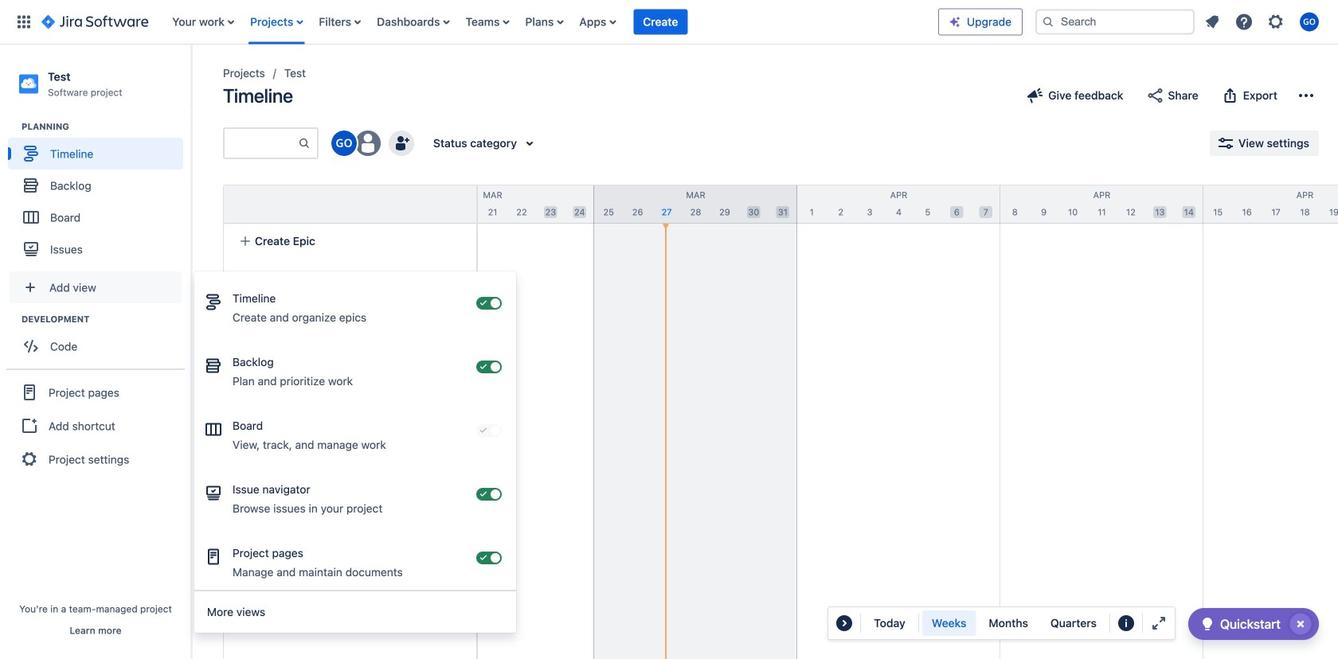 Task type: vqa. For each thing, say whether or not it's contained in the screenshot.
Help Icon
no



Task type: describe. For each thing, give the bounding box(es) containing it.
search image
[[1042, 16, 1055, 28]]

heading for development icon
[[22, 313, 190, 326]]

heading for planning icon
[[22, 120, 190, 133]]

2 column header from the left
[[391, 186, 594, 223]]

1 column header from the left
[[188, 186, 391, 223]]

planning image
[[2, 117, 22, 136]]

5 column header from the left
[[1000, 186, 1204, 223]]

primary element
[[10, 0, 938, 44]]

settings image
[[1267, 12, 1286, 31]]

3 column header from the left
[[594, 186, 797, 223]]

notifications image
[[1203, 12, 1222, 31]]

timeline grid
[[188, 185, 1338, 660]]

export icon image
[[1221, 86, 1240, 105]]

help image
[[1235, 12, 1254, 31]]

appswitcher icon image
[[14, 12, 33, 31]]

your profile and settings image
[[1300, 12, 1319, 31]]

4 column header from the left
[[797, 186, 1000, 223]]



Task type: locate. For each thing, give the bounding box(es) containing it.
1 vertical spatial heading
[[22, 313, 190, 326]]

2 heading from the top
[[22, 313, 190, 326]]

add people image
[[392, 134, 411, 153]]

jira software image
[[41, 12, 148, 31], [41, 12, 148, 31]]

list item
[[634, 0, 688, 44]]

dismiss quickstart image
[[1288, 612, 1314, 637]]

heading
[[22, 120, 190, 133], [22, 313, 190, 326]]

0 vertical spatial heading
[[22, 120, 190, 133]]

row
[[224, 186, 476, 224]]

6 column header from the left
[[1204, 186, 1338, 223]]

group
[[8, 120, 190, 270], [8, 313, 190, 367], [6, 369, 185, 482], [922, 611, 1106, 636]]

1 heading from the top
[[22, 120, 190, 133]]

check image
[[1198, 615, 1217, 634]]

row group inside "timeline" "grid"
[[223, 185, 476, 224]]

0 horizontal spatial list
[[164, 0, 938, 44]]

legend image
[[1117, 614, 1136, 633]]

enter full screen image
[[1149, 614, 1168, 633]]

Search field
[[1036, 9, 1195, 35]]

row inside row group
[[224, 186, 476, 224]]

sidebar element
[[0, 45, 191, 660]]

1 horizontal spatial list
[[1198, 8, 1329, 36]]

sidebar navigation image
[[174, 64, 209, 96]]

row group
[[223, 185, 476, 224]]

column header
[[188, 186, 391, 223], [391, 186, 594, 223], [594, 186, 797, 223], [797, 186, 1000, 223], [1000, 186, 1204, 223], [1204, 186, 1338, 223]]

banner
[[0, 0, 1338, 45]]

list
[[164, 0, 938, 44], [1198, 8, 1329, 36]]

development image
[[2, 310, 22, 329]]

None search field
[[1036, 9, 1195, 35]]

Search timeline text field
[[225, 129, 298, 158]]



